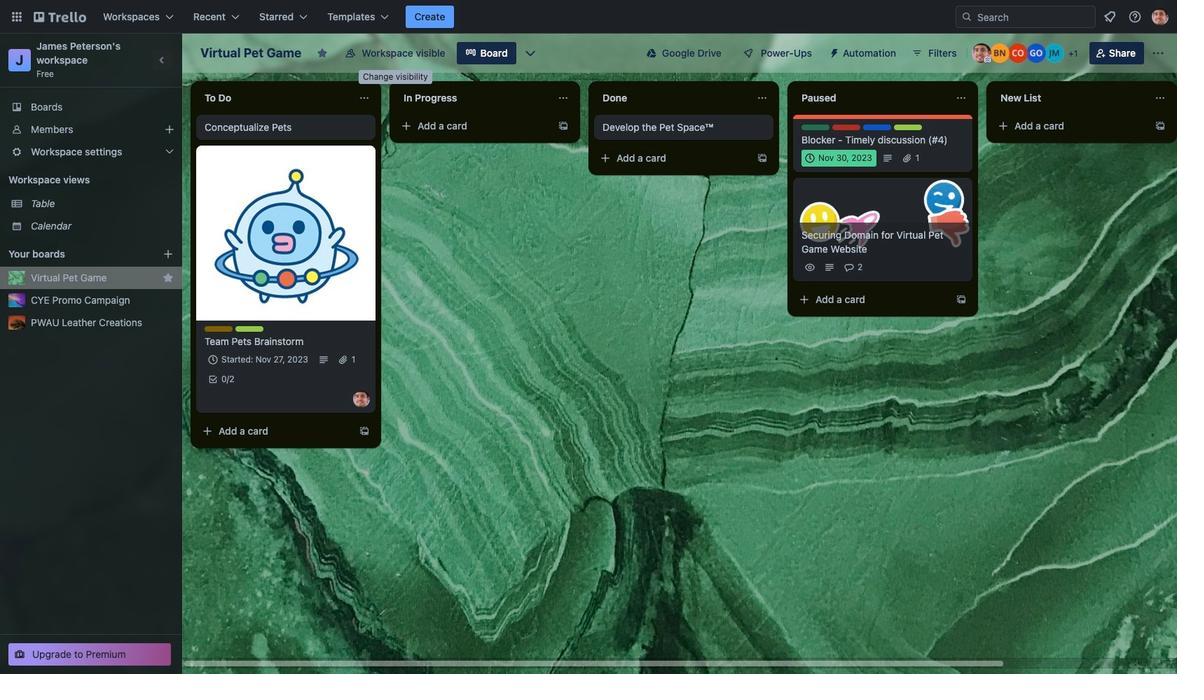 Task type: describe. For each thing, give the bounding box(es) containing it.
1 vertical spatial james peterson (jamespeterson93) image
[[353, 391, 370, 408]]

star or unstar board image
[[317, 48, 328, 59]]

1 horizontal spatial create from template… image
[[757, 153, 768, 164]]

Board name text field
[[193, 42, 309, 64]]

add board image
[[163, 249, 174, 260]]

jeremy miller (jeremymiller198) image
[[1045, 43, 1064, 63]]

james peterson (jamespeterson93) image
[[1152, 8, 1169, 25]]

laugh image
[[919, 175, 969, 225]]

customize views image
[[523, 46, 537, 60]]

sm image
[[823, 42, 843, 62]]

0 horizontal spatial create from template… image
[[558, 121, 569, 132]]

color: bold lime, title: none image
[[894, 125, 922, 130]]

this member is an admin of this board. image
[[984, 57, 991, 63]]

1 horizontal spatial create from template… image
[[956, 294, 967, 306]]

starred icon image
[[163, 273, 174, 284]]

color: bold lime, title: "team task" element
[[235, 327, 263, 332]]

color: yellow, title: none image
[[205, 327, 233, 332]]

christina overa (christinaovera) image
[[1008, 43, 1028, 63]]

primary element
[[0, 0, 1177, 34]]

color: red, title: "blocker" element
[[832, 125, 860, 130]]

back to home image
[[34, 6, 86, 28]]

your boards with 3 items element
[[8, 246, 142, 263]]

Search field
[[973, 7, 1095, 27]]

ben nelson (bennelson96) image
[[990, 43, 1010, 63]]



Task type: vqa. For each thing, say whether or not it's contained in the screenshot.
Gary Orlando (garyorlando) Icon
yes



Task type: locate. For each thing, give the bounding box(es) containing it.
google drive icon image
[[647, 48, 656, 58]]

0 horizontal spatial james peterson (jamespeterson93) image
[[353, 391, 370, 408]]

workspace navigation collapse icon image
[[153, 50, 172, 70]]

0 horizontal spatial create from template… image
[[359, 426, 370, 437]]

1 vertical spatial create from template… image
[[359, 426, 370, 437]]

gary orlando (garyorlando) image
[[1026, 43, 1046, 63]]

0 vertical spatial james peterson (jamespeterson93) image
[[972, 43, 991, 63]]

tooltip
[[359, 70, 432, 84]]

create from template… image
[[558, 121, 569, 132], [1155, 121, 1166, 132], [757, 153, 768, 164]]

color: green, title: "goal" element
[[802, 125, 830, 130]]

open information menu image
[[1128, 10, 1142, 24]]

show menu image
[[1151, 46, 1165, 60]]

search image
[[961, 11, 973, 22]]

color: blue, title: "fyi" element
[[863, 125, 891, 130]]

None text field
[[594, 87, 751, 109], [793, 87, 950, 109], [992, 87, 1149, 109], [594, 87, 751, 109], [793, 87, 950, 109], [992, 87, 1149, 109]]

0 vertical spatial create from template… image
[[956, 294, 967, 306]]

2 horizontal spatial create from template… image
[[1155, 121, 1166, 132]]

None checkbox
[[802, 150, 876, 167]]

james peterson (jamespeterson93) image
[[972, 43, 991, 63], [353, 391, 370, 408]]

create from template… image
[[956, 294, 967, 306], [359, 426, 370, 437]]

None text field
[[196, 87, 353, 109], [395, 87, 552, 109], [196, 87, 353, 109], [395, 87, 552, 109]]

0 notifications image
[[1102, 8, 1118, 25]]

1 horizontal spatial james peterson (jamespeterson93) image
[[972, 43, 991, 63]]



